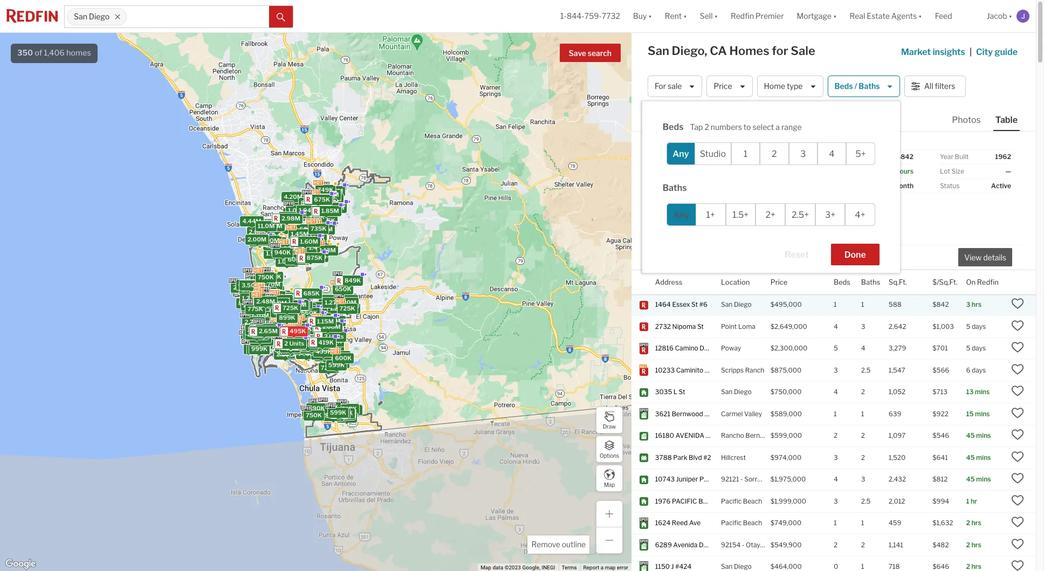 Task type: locate. For each thing, give the bounding box(es) containing it.
san for 1150 j #424
[[722, 563, 733, 571]]

1 vertical spatial 475k
[[296, 326, 312, 333]]

days for $566
[[972, 366, 987, 374]]

hrs for $842
[[972, 301, 982, 309]]

baths down x-out this home icon
[[862, 278, 881, 286]]

3 inside 3 option
[[801, 149, 806, 159]]

1 favorite this home image from the top
[[1012, 363, 1025, 376]]

pacific beach for $749,000
[[722, 519, 763, 527]]

table
[[996, 115, 1018, 125]]

hours
[[897, 167, 914, 175]]

favorite this home image for $566
[[1012, 363, 1025, 376]]

#6 right essex
[[700, 301, 708, 309]]

numbers
[[711, 123, 742, 132]]

1 horizontal spatial 2.60m
[[325, 317, 343, 325]]

any left 1+
[[674, 210, 690, 220]]

days right 6 at the bottom right
[[972, 366, 987, 374]]

620k up 299k
[[294, 320, 310, 327]]

0 horizontal spatial 495k
[[253, 325, 270, 333]]

0 horizontal spatial 3 units
[[253, 324, 273, 332]]

1 vertical spatial 2 hrs
[[967, 541, 982, 549]]

45 mins for $812
[[967, 476, 992, 484]]

del
[[700, 345, 710, 353]]

4 hrs from the top
[[972, 563, 982, 571]]

4 right $1,975,000 at the right bottom of page
[[834, 476, 838, 484]]

0 vertical spatial 475k
[[307, 306, 323, 314]]

1 vertical spatial 45 mins
[[967, 454, 992, 462]]

select
[[753, 123, 775, 132]]

1 2 hrs from the top
[[967, 519, 982, 527]]

mins right $641
[[977, 454, 992, 462]]

beach for $1,999,000
[[744, 498, 763, 506]]

▾ right buy
[[649, 12, 652, 21]]

4 down beds button
[[834, 323, 838, 331]]

950k
[[279, 317, 295, 324]]

san diego down 92154
[[722, 563, 752, 571]]

295k
[[282, 346, 298, 354]]

2 hrs for $482
[[967, 541, 982, 549]]

2732 nipoma st link
[[656, 323, 712, 332]]

1 vertical spatial 11.0m
[[247, 289, 263, 296]]

45 mins for $641
[[967, 454, 992, 462]]

sell ▾ button
[[700, 0, 718, 32]]

0 vertical spatial 1.08m
[[297, 244, 315, 252]]

6
[[967, 366, 971, 374]]

1 vertical spatial park
[[700, 476, 714, 484]]

hrs down on redfin button
[[972, 301, 982, 309]]

1 horizontal spatial 960k
[[316, 352, 333, 360]]

beach up the otay
[[744, 519, 763, 527]]

▾ inside buy ▾ dropdown button
[[649, 12, 652, 21]]

0 horizontal spatial 485k
[[281, 345, 297, 352]]

▾ inside rent ▾ dropdown button
[[684, 12, 687, 21]]

1 left 639
[[862, 410, 865, 418]]

all filters
[[925, 82, 956, 91]]

1 vertical spatial 5 days
[[967, 345, 987, 353]]

1 ▾ from the left
[[649, 12, 652, 21]]

1,406
[[44, 48, 65, 58]]

1 vertical spatial 899k
[[279, 314, 295, 322]]

days for $1,003
[[972, 323, 987, 331]]

1.13m right 685k
[[321, 296, 338, 304]]

3035 l st link
[[656, 388, 712, 397]]

beds for beds button
[[834, 278, 851, 286]]

3 45 from the top
[[967, 476, 976, 484]]

terms link
[[562, 565, 577, 571]]

2 2.5 from the top
[[862, 498, 871, 506]]

baths inside button
[[859, 82, 881, 91]]

pacific beach up 92154 - otay mesa
[[722, 519, 763, 527]]

1 horizontal spatial 575k
[[337, 410, 353, 417]]

beds for beds / baths
[[835, 82, 853, 91]]

1 horizontal spatial 445k
[[302, 309, 319, 317]]

3,279
[[889, 345, 907, 353]]

475k
[[307, 306, 323, 314], [296, 326, 312, 333]]

1 pacific from the top
[[722, 498, 742, 506]]

1 vertical spatial 3 units
[[280, 346, 300, 354]]

2 vertical spatial 2 hrs
[[967, 563, 982, 571]]

1.40m
[[264, 287, 282, 295], [274, 330, 292, 337], [289, 330, 307, 338], [302, 345, 321, 352]]

favorite this home image for $646
[[1012, 560, 1025, 572]]

589k
[[252, 230, 269, 238]]

▾ inside mortgage ▾ dropdown button
[[834, 12, 837, 21]]

2.50m
[[288, 301, 306, 308], [245, 330, 264, 338], [279, 344, 297, 351]]

1-844-759-7732
[[561, 12, 621, 21]]

960k down 479k
[[316, 352, 333, 360]]

▾ right rent
[[684, 12, 687, 21]]

0 horizontal spatial 1.15m
[[268, 293, 285, 301]]

9 favorite this home image from the top
[[1012, 560, 1025, 572]]

1 vertical spatial price
[[771, 278, 788, 286]]

0 vertical spatial 2 hrs
[[967, 519, 982, 527]]

4 left the $/sq.
[[830, 149, 835, 159]]

listed
[[655, 138, 675, 145]]

1.60m up 810k
[[296, 319, 314, 327]]

45 mins for $546
[[967, 432, 992, 440]]

7 favorite this home image from the top
[[1012, 516, 1025, 529]]

buy ▾
[[634, 12, 652, 21]]

0 horizontal spatial 2.60m
[[282, 345, 301, 353]]

8 favorite this home image from the top
[[1012, 538, 1025, 551]]

None search field
[[127, 6, 269, 28]]

Any radio
[[667, 203, 697, 226]]

1 45 mins from the top
[[967, 432, 992, 440]]

sorrento
[[745, 476, 772, 484]]

990k
[[258, 289, 275, 296]]

0 horizontal spatial $842
[[897, 153, 914, 161]]

san up carmel
[[722, 388, 733, 396]]

3 2 hrs from the top
[[967, 563, 982, 571]]

diego down 92154 - otay mesa
[[734, 563, 752, 571]]

favorite this home image for $641
[[1012, 451, 1025, 464]]

5 days up 6 days
[[967, 345, 987, 353]]

5+ checkbox
[[847, 142, 876, 165]]

2.00m
[[249, 228, 268, 236], [247, 236, 266, 243], [260, 237, 279, 244], [252, 305, 271, 313]]

0 vertical spatial 700k
[[325, 195, 342, 203]]

/
[[855, 82, 858, 91]]

5.09m
[[237, 281, 256, 289]]

2.10m
[[277, 341, 295, 349]]

0 vertical spatial 960k
[[252, 277, 269, 285]]

days up 6 days
[[972, 345, 987, 353]]

$812
[[933, 476, 948, 484]]

map inside button
[[604, 482, 615, 488]]

mins for $713
[[976, 388, 990, 396]]

2 45 from the top
[[967, 454, 976, 462]]

500k up 3.70m
[[262, 327, 278, 334]]

1464 essex st #6
[[656, 301, 708, 309]]

400k down 625k
[[289, 249, 306, 256]]

425k
[[301, 311, 317, 319], [313, 340, 329, 347]]

options button
[[596, 436, 623, 463]]

0 vertical spatial 11.0m
[[258, 222, 275, 230]]

inegi
[[542, 565, 556, 571]]

rancho
[[722, 432, 745, 440]]

1 horizontal spatial $842
[[933, 301, 950, 309]]

▾ for rent ▾
[[684, 12, 687, 21]]

3.00m
[[237, 287, 256, 295], [252, 293, 271, 301], [268, 318, 287, 326]]

1 45 from the top
[[967, 432, 976, 440]]

san up homes
[[74, 12, 87, 21]]

favorite this home image
[[1012, 363, 1025, 376], [1012, 385, 1025, 398], [1012, 407, 1025, 420], [1012, 429, 1025, 442], [1012, 451, 1025, 464], [1012, 472, 1025, 485], [1012, 516, 1025, 529], [1012, 538, 1025, 551], [1012, 560, 1025, 572]]

0 vertical spatial baths
[[859, 82, 881, 91]]

1.79m
[[311, 247, 328, 254], [276, 324, 294, 331]]

1 pacific beach from the top
[[722, 498, 763, 506]]

0 horizontal spatial 650k
[[296, 346, 312, 353]]

mins down the 15 mins
[[977, 432, 992, 440]]

5 days for $1,003
[[967, 323, 987, 331]]

1 5 days from the top
[[967, 323, 987, 331]]

2 hrs right $482
[[967, 541, 982, 549]]

1 up 0
[[834, 519, 837, 527]]

0 vertical spatial map
[[604, 482, 615, 488]]

save
[[569, 49, 587, 58]]

0 horizontal spatial 899k
[[253, 236, 269, 243]]

760k
[[287, 322, 303, 329]]

2 5 days from the top
[[967, 345, 987, 353]]

45 up 1 hr
[[967, 476, 976, 484]]

1.59m
[[277, 343, 295, 351]]

st
[[692, 301, 698, 309], [698, 323, 704, 331], [679, 388, 686, 396]]

pacific beach down 92121 on the bottom right
[[722, 498, 763, 506]]

1 horizontal spatial 588
[[889, 301, 902, 309]]

2 favorite this home image from the top
[[1012, 385, 1025, 398]]

940k right 349k
[[341, 305, 358, 312]]

1 vertical spatial 960k
[[316, 352, 333, 360]]

1 horizontal spatial #6
[[742, 541, 750, 549]]

©2023
[[505, 565, 521, 571]]

3 hrs from the top
[[972, 541, 982, 549]]

#6
[[700, 301, 708, 309], [742, 541, 750, 549]]

639
[[889, 410, 902, 418]]

1 vertical spatial 395k
[[304, 411, 321, 419]]

1 horizontal spatial price
[[771, 278, 788, 286]]

1 vertical spatial #6
[[742, 541, 750, 549]]

days for $701
[[972, 345, 987, 353]]

395k up 350k
[[276, 294, 292, 302]]

4 inside 4 checkbox
[[830, 149, 835, 159]]

hrs for $1,632
[[972, 519, 982, 527]]

beds / baths
[[835, 82, 881, 91]]

899k down 350k
[[279, 314, 295, 322]]

$646
[[933, 563, 950, 571]]

0 vertical spatial 675k
[[314, 196, 330, 203]]

-
[[741, 476, 743, 484], [743, 541, 745, 549]]

park right juniper
[[700, 476, 714, 484]]

4 ▾ from the left
[[834, 12, 837, 21]]

st right nipoma
[[698, 323, 704, 331]]

2 hrs for $1,632
[[967, 519, 982, 527]]

favorite this home image for $546
[[1012, 429, 1025, 442]]

0 vertical spatial 5 days
[[967, 323, 987, 331]]

2,432
[[889, 476, 907, 484]]

1 vertical spatial 2.50m
[[245, 330, 264, 338]]

1 vertical spatial option group
[[667, 203, 876, 226]]

▾ right sell
[[715, 12, 718, 21]]

$599,000
[[771, 432, 802, 440]]

1 vertical spatial any
[[674, 210, 690, 220]]

10743 juniper park link
[[656, 476, 714, 485]]

930k
[[279, 345, 296, 352]]

redfin inside on redfin button
[[978, 278, 999, 286]]

1 horizontal spatial 830k
[[287, 303, 304, 311]]

st right the l
[[679, 388, 686, 396]]

0 horizontal spatial 500k
[[262, 327, 278, 334]]

- right 92121 on the bottom right
[[741, 476, 743, 484]]

1 beach from the top
[[744, 498, 763, 506]]

st for l
[[679, 388, 686, 396]]

2 beach from the top
[[744, 519, 763, 527]]

6 favorite this home image from the top
[[1012, 472, 1025, 485]]

buy
[[634, 12, 647, 21]]

1 down tap 2 numbers to select a range
[[744, 149, 748, 159]]

a left map
[[601, 565, 604, 571]]

330k
[[310, 328, 327, 336]]

san diego for 3035 l st
[[722, 388, 752, 396]]

550k right the 770k
[[344, 406, 360, 414]]

919k
[[342, 405, 357, 413]]

2.79m
[[286, 323, 304, 330]]

1 vertical spatial 499k
[[316, 348, 332, 356]]

92154
[[722, 541, 741, 549]]

588 for 588
[[889, 301, 902, 309]]

▾ inside sell ▾ dropdown button
[[715, 12, 718, 21]]

google image
[[3, 557, 38, 572]]

favorite this home image
[[842, 251, 855, 264], [1012, 298, 1025, 311], [1012, 319, 1025, 332], [1012, 341, 1025, 354], [1012, 494, 1025, 507]]

925k down 419k
[[317, 346, 333, 354]]

45 down 15 on the bottom right of the page
[[967, 432, 976, 440]]

bernardo
[[746, 432, 774, 440]]

940k down 325k
[[274, 249, 291, 257]]

san diego for 1464 essex st #6
[[722, 301, 752, 309]]

365k
[[299, 341, 316, 349]]

|
[[970, 47, 972, 57]]

st for essex
[[692, 301, 698, 309]]

0 vertical spatial 899k
[[253, 236, 269, 243]]

1.09m up 2.98m
[[288, 207, 306, 214]]

#6 inside 6289 avenida de las vistas #6 "link"
[[742, 541, 750, 549]]

▾ left user photo
[[1009, 12, 1013, 21]]

925k down 625k
[[294, 248, 310, 255]]

mins for $812
[[977, 476, 992, 484]]

3.30m up 1.98m
[[265, 241, 284, 249]]

0 horizontal spatial 4.00m
[[243, 336, 262, 343]]

45 mins up hr
[[967, 476, 992, 484]]

1 down beds button
[[834, 301, 837, 309]]

$842 up hours
[[897, 153, 914, 161]]

0 vertical spatial 45 mins
[[967, 432, 992, 440]]

3 45 mins from the top
[[967, 476, 992, 484]]

45 mins right $641
[[967, 454, 992, 462]]

0 vertical spatial 45
[[967, 432, 976, 440]]

2.5 left 1,547
[[862, 366, 871, 374]]

10233 caminito surabaya link
[[656, 366, 733, 375]]

favorite this home image for $713
[[1012, 385, 1025, 398]]

899k up 1.98m
[[253, 236, 269, 243]]

any
[[673, 149, 689, 159], [674, 210, 690, 220]]

2 pacific from the top
[[722, 519, 742, 527]]

2 hrs down hr
[[967, 519, 982, 527]]

3 days from the top
[[972, 366, 987, 374]]

pacific beach for $1,999,000
[[722, 498, 763, 506]]

baths up any 'option'
[[663, 183, 687, 193]]

sq.
[[813, 249, 821, 257]]

1 vertical spatial redfin
[[978, 278, 999, 286]]

1 vertical spatial 939k
[[313, 351, 329, 358]]

615k
[[281, 340, 296, 347]]

845k down 685k
[[291, 302, 308, 309]]

2 hrs from the top
[[972, 519, 982, 527]]

5 right $2,300,000
[[834, 345, 839, 353]]

1 horizontal spatial price button
[[771, 270, 788, 295]]

1 horizontal spatial 395k
[[304, 411, 321, 419]]

beds inside button
[[835, 82, 853, 91]]

ft. right the $/sq.
[[860, 153, 867, 161]]

mins for $641
[[977, 454, 992, 462]]

$842 up $1,003
[[933, 301, 950, 309]]

photo of 1464 essex st #6, san diego, ca 92103 image
[[648, 132, 834, 270]]

san up point
[[722, 301, 733, 309]]

3.35m down 3.70m
[[249, 346, 268, 353]]

5 up 6 at the bottom right
[[967, 345, 971, 353]]

3 inside 'listed by redfin 3 hrs ago 3d walkthrough'
[[706, 138, 710, 145]]

$641
[[933, 454, 949, 462]]

869k down 330k
[[310, 337, 326, 345]]

588 up 2,642
[[889, 301, 902, 309]]

option group
[[667, 142, 876, 165], [667, 203, 876, 226]]

sq.ft. button
[[889, 270, 908, 295]]

2+
[[766, 210, 776, 220]]

0 horizontal spatial 675k
[[278, 340, 294, 348]]

1 right 0
[[862, 563, 865, 571]]

2 vertical spatial st
[[679, 388, 686, 396]]

any inside any checkbox
[[673, 149, 689, 159]]

2 2 hrs from the top
[[967, 541, 982, 549]]

Studio checkbox
[[695, 142, 732, 165]]

mins right 13
[[976, 388, 990, 396]]

any inside any 'option'
[[674, 210, 690, 220]]

draw button
[[596, 407, 623, 434]]

terms
[[562, 565, 577, 571]]

2.60m
[[325, 317, 343, 325], [282, 345, 301, 353]]

1 checkbox
[[732, 142, 760, 165]]

550k down the "669k" at the bottom left
[[318, 343, 334, 351]]

5 for 3,279
[[967, 345, 971, 353]]

4 for $2,649,000
[[834, 323, 838, 331]]

sell ▾ button
[[694, 0, 725, 32]]

2 vertical spatial 45
[[967, 476, 976, 484]]

price button up $495,000
[[771, 270, 788, 295]]

2 45 mins from the top
[[967, 454, 992, 462]]

735k
[[311, 225, 326, 233], [326, 346, 342, 354]]

diego,
[[672, 44, 708, 58]]

5 ▾ from the left
[[919, 12, 923, 21]]

baths right /
[[859, 82, 881, 91]]

2 ▾ from the left
[[684, 12, 687, 21]]

pacific right "beach"
[[722, 498, 742, 506]]

1.90m up 389k at bottom
[[311, 315, 329, 322]]

3 favorite this home image from the top
[[1012, 407, 1025, 420]]

a left range
[[776, 123, 780, 132]]

1 vertical spatial 480k
[[279, 340, 295, 348]]

0 vertical spatial 4.00m
[[272, 328, 292, 336]]

diego down scripps ranch
[[734, 388, 752, 396]]

0 vertical spatial 620k
[[274, 296, 291, 303]]

1 horizontal spatial 845k
[[325, 412, 341, 420]]

2 inside checkbox
[[772, 149, 777, 159]]

1.45m
[[315, 205, 332, 213], [291, 231, 309, 238], [251, 293, 268, 301], [278, 328, 296, 335]]

—
[[1006, 167, 1012, 175]]

2+ radio
[[756, 203, 786, 226]]

4 favorite this home image from the top
[[1012, 429, 1025, 442]]

2.5 for 2,012
[[862, 498, 871, 506]]

ft. right sq.
[[823, 249, 829, 257]]

1.15m
[[268, 293, 285, 301], [317, 318, 334, 325], [290, 327, 307, 334]]

1 vertical spatial 675k
[[278, 340, 294, 348]]

caminito
[[677, 366, 704, 374]]

620k up 350k
[[274, 296, 291, 303]]

395k
[[276, 294, 292, 302], [304, 411, 321, 419]]

avenida
[[674, 541, 698, 549]]

beds inside "dialog"
[[663, 122, 684, 132]]

1 inside 1 option
[[744, 149, 748, 159]]

2 days from the top
[[972, 345, 987, 353]]

map down options
[[604, 482, 615, 488]]

0 vertical spatial $842
[[897, 153, 914, 161]]

1464 essex st #6 link
[[656, 301, 712, 310]]

1 horizontal spatial 495k
[[290, 328, 306, 335]]

previous button image
[[658, 192, 669, 203]]

beds left /
[[835, 82, 853, 91]]

4.00m
[[272, 328, 292, 336], [243, 336, 262, 343]]

dialog containing beds
[[643, 101, 901, 273]]

hrs right $482
[[972, 541, 982, 549]]

735k down 868k
[[326, 346, 342, 354]]

8.57m
[[238, 299, 257, 307]]

favorite this home image for $482
[[1012, 538, 1025, 551]]

2.5+ radio
[[786, 203, 816, 226]]

2 horizontal spatial 675k
[[339, 414, 355, 421]]

1 vertical spatial 5.50m
[[247, 274, 266, 282]]

map region
[[0, 18, 740, 572]]

1 vertical spatial pacific
[[722, 519, 742, 527]]

588 for 588 sq. ft.
[[813, 238, 829, 248]]

960k up 3.45m
[[252, 277, 269, 285]]

10233
[[656, 366, 675, 374]]

0 vertical spatial any
[[673, 149, 689, 159]]

san for 1464 essex st #6
[[722, 301, 733, 309]]

425k down the "669k" at the bottom left
[[313, 340, 329, 347]]

45 for $812
[[967, 476, 976, 484]]

2.5 for 1,547
[[862, 366, 871, 374]]

5 favorite this home image from the top
[[1012, 451, 1025, 464]]

12816
[[656, 345, 674, 353]]

1 vertical spatial 575k
[[337, 410, 353, 417]]

2 pacific beach from the top
[[722, 519, 763, 527]]

redfin inside redfin premier button
[[731, 12, 754, 21]]

favorite this home image for $1,003
[[1012, 319, 1025, 332]]

575k right 545k
[[337, 410, 353, 417]]

details
[[984, 253, 1007, 262]]

845k down the 765k
[[325, 412, 341, 420]]

- left the otay
[[743, 541, 745, 549]]

1 2.5 from the top
[[862, 366, 871, 374]]

3+ radio
[[816, 203, 846, 226]]

1 vertical spatial days
[[972, 345, 987, 353]]

beach down sorrento
[[744, 498, 763, 506]]

poway
[[722, 345, 742, 353]]

0 vertical spatial 3.30m
[[267, 225, 286, 232]]

1.05m
[[293, 308, 311, 316], [284, 325, 302, 332]]

▾ right mortgage
[[834, 12, 837, 21]]

5.50m
[[285, 209, 304, 217], [247, 274, 266, 282]]

mins for $922
[[976, 410, 990, 418]]

0 vertical spatial option group
[[667, 142, 876, 165]]

for sale
[[655, 82, 682, 91]]

0 vertical spatial 1.15m
[[268, 293, 285, 301]]

dialog
[[643, 101, 901, 273]]

redfin right on
[[978, 278, 999, 286]]

0 vertical spatial 2.60m
[[325, 317, 343, 325]]

849k
[[295, 251, 311, 259], [345, 277, 361, 284], [290, 350, 306, 357]]

720k
[[321, 203, 337, 210]]

3 ▾ from the left
[[715, 12, 718, 21]]

san diego
[[74, 12, 110, 21], [722, 301, 752, 309], [722, 388, 752, 396], [722, 563, 752, 571]]

45 right $641
[[967, 454, 976, 462]]

2.5 left the 2,012
[[862, 498, 871, 506]]

favorite this home image for $701
[[1012, 341, 1025, 354]]

1 days from the top
[[972, 323, 987, 331]]

6 ▾ from the left
[[1009, 12, 1013, 21]]

1 hrs from the top
[[972, 301, 982, 309]]

0 horizontal spatial map
[[481, 565, 492, 571]]

1 horizontal spatial 500k
[[305, 226, 322, 234]]

favorite button image
[[813, 134, 832, 153]]

1.07m
[[321, 191, 339, 198]]

favorite this home image for $922
[[1012, 407, 1025, 420]]



Task type: describe. For each thing, give the bounding box(es) containing it.
0 vertical spatial 849k
[[295, 251, 311, 259]]

type
[[787, 82, 803, 91]]

1 vertical spatial 3.35m
[[249, 346, 268, 353]]

1 vertical spatial 845k
[[325, 412, 341, 420]]

1 vertical spatial 425k
[[313, 340, 329, 347]]

tap
[[691, 123, 703, 132]]

0 horizontal spatial 480k
[[279, 340, 295, 348]]

submit search image
[[277, 13, 285, 21]]

1 vertical spatial 850k
[[306, 326, 323, 333]]

4.44m
[[242, 218, 261, 225]]

tap 2 numbers to select a range
[[691, 123, 802, 132]]

1 vertical spatial 400k
[[293, 300, 310, 308]]

0 vertical spatial 425k
[[301, 311, 317, 319]]

san for 3035 l st
[[722, 388, 733, 396]]

x-out this home image
[[863, 251, 876, 264]]

1 vertical spatial 1.09m
[[278, 258, 296, 265]]

surabaya
[[705, 366, 733, 374]]

0 vertical spatial 1.13m
[[319, 247, 336, 254]]

1 vertical spatial 700k
[[299, 341, 315, 348]]

590k
[[318, 200, 335, 207]]

660k
[[301, 309, 317, 317]]

4 checkbox
[[818, 142, 847, 165]]

1 horizontal spatial 940k
[[341, 305, 358, 312]]

0 vertical spatial price
[[714, 82, 733, 91]]

1 vertical spatial 3.30m
[[265, 241, 284, 249]]

1 horizontal spatial 899k
[[279, 314, 295, 322]]

0 horizontal spatial 445k
[[282, 302, 298, 309]]

favorite this home image for $994
[[1012, 494, 1025, 507]]

2.98m
[[281, 215, 300, 222]]

search
[[588, 49, 612, 58]]

user photo image
[[1017, 10, 1030, 23]]

910k
[[304, 408, 320, 415]]

2,642
[[889, 323, 907, 331]]

report a map error link
[[584, 565, 629, 571]]

4 left the 3,279
[[862, 345, 866, 353]]

$482
[[933, 541, 950, 549]]

favorite this home image for $1,632
[[1012, 516, 1025, 529]]

real
[[850, 12, 866, 21]]

1.33m
[[279, 345, 297, 352]]

1 horizontal spatial 675k
[[314, 196, 330, 203]]

▾ for sell ▾
[[715, 12, 718, 21]]

1 vertical spatial 1.08m
[[265, 303, 283, 311]]

0 vertical spatial 1.79m
[[311, 247, 328, 254]]

5 days for $701
[[967, 345, 987, 353]]

1 vertical spatial 1.13m
[[321, 296, 338, 304]]

remove san diego image
[[115, 13, 121, 20]]

0 vertical spatial 850k
[[315, 196, 331, 203]]

37.5m
[[242, 286, 260, 294]]

949k up the 950k
[[288, 307, 305, 315]]

diego for 1150 j #424
[[734, 563, 752, 571]]

2.90m
[[233, 285, 252, 293]]

0 horizontal spatial price button
[[707, 76, 753, 97]]

hrs for $482
[[972, 541, 982, 549]]

1 vertical spatial 869k
[[310, 337, 326, 345]]

1 vertical spatial $842
[[933, 301, 950, 309]]

1150
[[656, 563, 670, 571]]

4.20m
[[284, 193, 303, 201]]

diego for 1464 essex st #6
[[734, 301, 752, 309]]

1 left 459
[[862, 519, 865, 527]]

1.99m
[[299, 324, 317, 331]]

nipoma
[[673, 323, 696, 331]]

2 option group from the top
[[667, 203, 876, 226]]

feed
[[936, 12, 953, 21]]

point loma
[[722, 323, 756, 331]]

1 vertical spatial 429k
[[313, 339, 329, 347]]

0 vertical spatial 939k
[[314, 322, 331, 330]]

agents
[[892, 12, 918, 21]]

2 vertical spatial 1.03m
[[265, 293, 283, 300]]

1 right '$589,000' in the bottom right of the page
[[834, 410, 837, 418]]

718
[[889, 563, 900, 571]]

market insights link
[[902, 35, 966, 59]]

4 for $1,975,000
[[834, 476, 838, 484]]

0 horizontal spatial 395k
[[276, 294, 292, 302]]

jacob ▾
[[987, 12, 1013, 21]]

0 vertical spatial 400k
[[289, 249, 306, 256]]

0 vertical spatial 480k
[[317, 322, 333, 330]]

1.55m
[[258, 295, 276, 302]]

carmel valley
[[722, 410, 763, 418]]

$2,300,000
[[771, 345, 808, 353]]

$/sq. ft.
[[843, 153, 867, 161]]

45 for $641
[[967, 454, 976, 462]]

1.60m down 625k
[[300, 238, 318, 245]]

2 vertical spatial 849k
[[290, 350, 306, 357]]

4 for $750,000
[[834, 388, 838, 396]]

1.60m down 2.98m
[[295, 226, 313, 233]]

mortgage ▾ button
[[797, 0, 837, 32]]

#2
[[704, 454, 712, 462]]

▾ inside real estate agents ▾ 'link'
[[919, 12, 923, 21]]

1 vertical spatial 4.00m
[[243, 336, 262, 343]]

2 vertical spatial 2.50m
[[279, 344, 297, 351]]

feed button
[[929, 0, 981, 32]]

0 vertical spatial ft.
[[860, 153, 867, 161]]

$875,000
[[771, 366, 802, 374]]

- for 92154
[[743, 541, 745, 549]]

1 down baths button
[[862, 301, 865, 309]]

3035
[[656, 388, 673, 396]]

san diego left remove san diego image
[[74, 12, 110, 21]]

#6 inside 1464 essex st #6 link
[[700, 301, 708, 309]]

0 vertical spatial 869k
[[308, 250, 324, 258]]

0 vertical spatial 1.03m
[[293, 201, 311, 208]]

1 left hr
[[967, 498, 970, 506]]

696k
[[273, 309, 289, 316]]

2 vertical spatial 700k
[[332, 352, 348, 360]]

1 vertical spatial 849k
[[345, 277, 361, 284]]

pacific for 1624 reed ave
[[722, 519, 742, 527]]

ft. inside 588 sq. ft.
[[823, 249, 829, 257]]

925k down 695k
[[319, 217, 335, 225]]

$994
[[933, 498, 950, 506]]

1 horizontal spatial 550k
[[344, 406, 360, 414]]

6.95m
[[242, 285, 261, 292]]

2,012
[[889, 498, 906, 506]]

sell
[[700, 12, 713, 21]]

1.90m up 990k
[[256, 277, 274, 284]]

st for nipoma
[[698, 323, 704, 331]]

mins for $546
[[977, 432, 992, 440]]

map for map data ©2023 google, inegi
[[481, 565, 492, 571]]

mortgage ▾ button
[[791, 0, 844, 32]]

1 vertical spatial 1.79m
[[276, 324, 294, 331]]

mortgage ▾
[[797, 12, 837, 21]]

0 horizontal spatial 575k
[[277, 318, 293, 326]]

#424
[[676, 563, 692, 571]]

favorite this home image for $812
[[1012, 472, 1025, 485]]

hrs for $646
[[972, 563, 982, 571]]

otay
[[746, 541, 761, 549]]

1 vertical spatial 995k
[[297, 350, 314, 358]]

0 vertical spatial 940k
[[274, 249, 291, 257]]

1.53m
[[265, 306, 283, 313]]

325k
[[268, 239, 284, 246]]

1 horizontal spatial 485k
[[308, 404, 325, 412]]

1.44m
[[281, 331, 299, 338]]

1 vertical spatial 1.03m
[[308, 253, 326, 261]]

1.38m
[[316, 320, 334, 327]]

45 for $546
[[967, 432, 976, 440]]

any for studio
[[673, 149, 689, 159]]

$589,000
[[771, 410, 803, 418]]

868k
[[326, 338, 342, 345]]

2.05m
[[233, 284, 252, 291]]

1624
[[656, 519, 671, 527]]

3.45m
[[245, 286, 263, 293]]

0 horizontal spatial 830k
[[244, 304, 260, 312]]

▾ for mortgage ▾
[[834, 12, 837, 21]]

2 horizontal spatial 1.15m
[[317, 318, 334, 325]]

hillcrest
[[722, 454, 746, 462]]

1976
[[656, 498, 671, 506]]

map for map
[[604, 482, 615, 488]]

$701
[[933, 345, 949, 353]]

5 for 2,642
[[967, 323, 971, 331]]

guide
[[995, 47, 1018, 57]]

1.5+ radio
[[726, 203, 756, 226]]

2 horizontal spatial 1.08m
[[322, 323, 341, 331]]

pacific for 1976 pacific beach dr
[[722, 498, 742, 506]]

0 vertical spatial 485k
[[281, 345, 297, 352]]

$1,003
[[933, 323, 955, 331]]

0 vertical spatial a
[[776, 123, 780, 132]]

beach
[[699, 498, 721, 506]]

0 vertical spatial 1.09m
[[288, 207, 306, 214]]

3d
[[655, 150, 663, 157]]

1 horizontal spatial 1.15m
[[290, 327, 307, 334]]

on redfin button
[[967, 270, 999, 295]]

▾ for buy ▾
[[649, 12, 652, 21]]

sell ▾
[[700, 12, 718, 21]]

view details link
[[959, 247, 1013, 267]]

diego for 3035 l st
[[734, 388, 752, 396]]

925k up the "669k" at the bottom left
[[322, 319, 338, 327]]

920k
[[283, 245, 300, 253]]

6.00m
[[238, 281, 257, 289]]

1 horizontal spatial 1.08m
[[297, 244, 315, 252]]

685k
[[303, 290, 320, 297]]

0 vertical spatial 2.50m
[[288, 301, 306, 308]]

favorite this home image for $842
[[1012, 298, 1025, 311]]

1.60m up 1.88m
[[247, 326, 265, 334]]

1 vertical spatial 490k
[[308, 405, 325, 412]]

0 vertical spatial 735k
[[311, 225, 326, 233]]

hr
[[971, 498, 978, 506]]

san left the diego,
[[648, 44, 670, 58]]

92121
[[722, 476, 740, 484]]

949k up '312k'
[[296, 339, 312, 347]]

#38
[[739, 432, 751, 440]]

san diego for 1150 j #424
[[722, 563, 752, 571]]

2 hrs for $646
[[967, 563, 982, 571]]

ranch
[[746, 366, 765, 374]]

0 horizontal spatial 490k
[[282, 344, 299, 351]]

1.90m down 2.20m
[[244, 312, 262, 320]]

by
[[676, 138, 683, 145]]

1,052
[[889, 388, 906, 396]]

favorite button checkbox
[[813, 134, 832, 153]]

any for 1+
[[674, 210, 690, 220]]

▾ for jacob ▾
[[1009, 12, 1013, 21]]

loma
[[739, 323, 756, 331]]

0 horizontal spatial 5.50m
[[247, 274, 266, 282]]

0 vertical spatial 429k
[[301, 323, 317, 330]]

949k up 1.99m on the left of page
[[297, 307, 314, 314]]

3 checkbox
[[789, 142, 818, 165]]

1 vertical spatial 735k
[[326, 346, 342, 354]]

market
[[902, 47, 931, 57]]

2 vertical spatial baths
[[862, 278, 881, 286]]

valley
[[745, 410, 763, 418]]

810k
[[299, 329, 314, 336]]

Any checkbox
[[667, 142, 696, 165]]

diego left remove san diego image
[[89, 12, 110, 21]]

baths inside "dialog"
[[663, 183, 687, 193]]

12816 camino del valle link
[[656, 345, 726, 353]]

dr
[[723, 498, 730, 506]]

0 vertical spatial 845k
[[291, 302, 308, 309]]

1+ radio
[[696, 203, 726, 226]]

filters
[[936, 82, 956, 91]]

- for 92121
[[741, 476, 743, 484]]

city
[[977, 47, 994, 57]]

0 horizontal spatial park
[[674, 454, 688, 462]]

beach for $749,000
[[744, 519, 763, 527]]

venusto
[[706, 432, 737, 440]]

1 option group from the top
[[667, 142, 876, 165]]

1 horizontal spatial park
[[700, 476, 714, 484]]

0 vertical spatial 1.05m
[[293, 308, 311, 316]]

0 vertical spatial 550k
[[318, 343, 334, 351]]

1 vertical spatial 620k
[[294, 320, 310, 327]]

2 checkbox
[[760, 142, 789, 165]]

900k
[[286, 306, 303, 314]]

4+ radio
[[846, 203, 876, 226]]

1 vertical spatial price button
[[771, 270, 788, 295]]

479k
[[311, 341, 327, 349]]

0 vertical spatial 5.50m
[[285, 209, 304, 217]]

9.50m
[[239, 295, 258, 303]]

0 vertical spatial 499k
[[309, 325, 325, 333]]

0 horizontal spatial a
[[601, 565, 604, 571]]

1 vertical spatial 1.05m
[[284, 325, 302, 332]]

1 horizontal spatial 650k
[[335, 286, 351, 293]]

for sale button
[[648, 76, 703, 97]]



Task type: vqa. For each thing, say whether or not it's contained in the screenshot.


